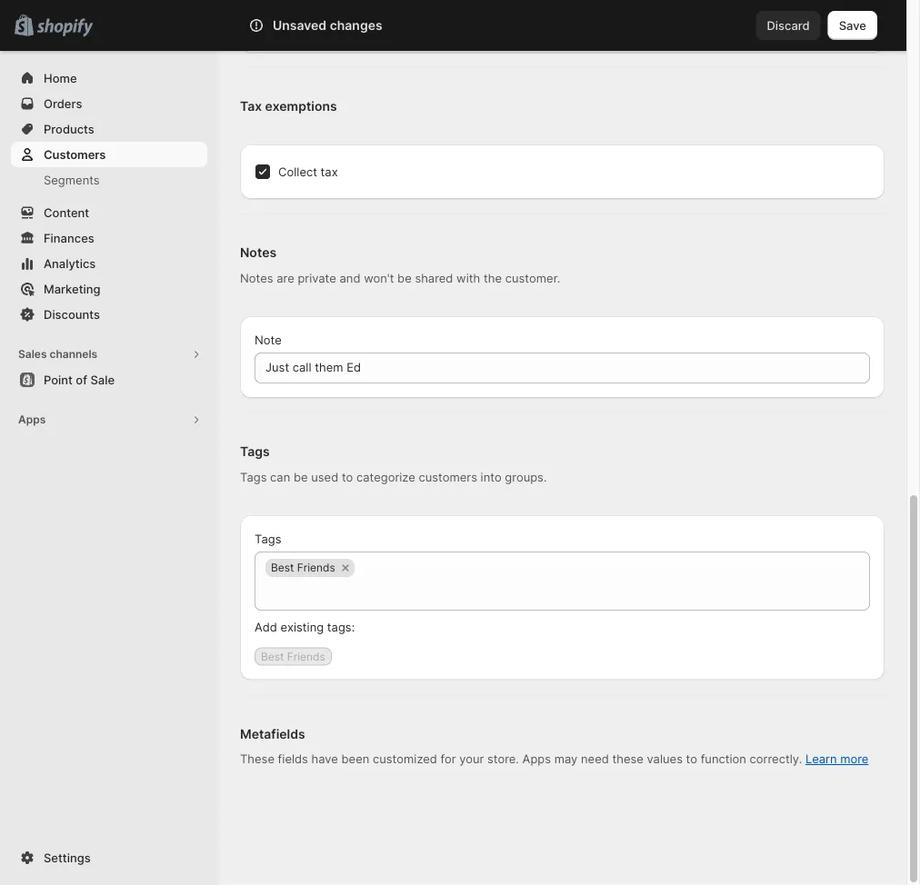 Task type: describe. For each thing, give the bounding box(es) containing it.
existing
[[281, 621, 324, 635]]

notes for notes
[[240, 246, 277, 261]]

1 vertical spatial to
[[686, 753, 698, 767]]

tags:
[[327, 621, 355, 635]]

notes are private and won't be shared with the customer.
[[240, 271, 560, 286]]

apps button
[[11, 407, 207, 433]]

store.
[[487, 753, 519, 767]]

into
[[481, 471, 502, 485]]

best
[[271, 562, 294, 575]]

products link
[[11, 116, 207, 142]]

correctly.
[[750, 753, 802, 767]]

orders link
[[11, 91, 207, 116]]

note
[[255, 333, 282, 347]]

settings
[[44, 851, 91, 865]]

for
[[441, 753, 456, 767]]

unsaved
[[273, 18, 327, 33]]

collect tax
[[278, 165, 338, 179]]

discounts
[[44, 307, 100, 321]]

Note text field
[[255, 353, 870, 384]]

point of sale button
[[0, 367, 218, 393]]

settings link
[[11, 846, 207, 871]]

discard button
[[756, 11, 821, 40]]

shared
[[415, 271, 453, 286]]

with
[[457, 271, 480, 286]]

been
[[342, 753, 370, 767]]

marketing
[[44, 282, 100, 296]]

may
[[554, 753, 578, 767]]

analytics
[[44, 256, 96, 271]]

search button
[[218, 11, 746, 40]]

1 vertical spatial tags
[[240, 471, 267, 485]]

function
[[701, 753, 747, 767]]

more
[[840, 753, 869, 767]]

and
[[340, 271, 361, 286]]

tax
[[321, 165, 338, 179]]

learn more link
[[806, 753, 869, 767]]

tax
[[240, 99, 262, 115]]

tags can be used to categorize customers into groups.
[[240, 471, 547, 485]]

finances link
[[11, 226, 207, 251]]

customized
[[373, 753, 437, 767]]

these
[[240, 753, 275, 767]]

are
[[277, 271, 294, 286]]

changes
[[330, 18, 383, 33]]

home
[[44, 71, 77, 85]]

your
[[459, 753, 484, 767]]

0 vertical spatial tags
[[240, 445, 270, 460]]

products
[[44, 122, 94, 136]]

point of sale link
[[11, 367, 207, 393]]

the
[[484, 271, 502, 286]]

of
[[76, 373, 87, 387]]

won't
[[364, 271, 394, 286]]

metafields
[[240, 727, 305, 743]]

friends
[[297, 562, 335, 575]]

segments link
[[11, 167, 207, 193]]

discounts link
[[11, 302, 207, 327]]

customers link
[[11, 142, 207, 167]]

these
[[612, 753, 644, 767]]

home link
[[11, 65, 207, 91]]

1 horizontal spatial apps
[[523, 753, 551, 767]]

exemptions
[[265, 99, 337, 115]]

have
[[312, 753, 338, 767]]

content link
[[11, 200, 207, 226]]



Task type: locate. For each thing, give the bounding box(es) containing it.
tags
[[240, 445, 270, 460], [240, 471, 267, 485], [255, 532, 281, 547]]

notes left are
[[240, 271, 273, 286]]

1 notes from the top
[[240, 246, 277, 261]]

2 vertical spatial tags
[[255, 532, 281, 547]]

collect
[[278, 165, 317, 179]]

can
[[270, 471, 290, 485]]

be right can
[[294, 471, 308, 485]]

unsaved changes
[[273, 18, 383, 33]]

2 notes from the top
[[240, 271, 273, 286]]

sales channels button
[[11, 342, 207, 367]]

0 horizontal spatial to
[[342, 471, 353, 485]]

0 horizontal spatial apps
[[18, 413, 46, 427]]

to
[[342, 471, 353, 485], [686, 753, 698, 767]]

sale
[[90, 373, 115, 387]]

used
[[311, 471, 339, 485]]

marketing link
[[11, 276, 207, 302]]

content
[[44, 206, 89, 220]]

apps
[[18, 413, 46, 427], [523, 753, 551, 767]]

finances
[[44, 231, 94, 245]]

point of sale
[[44, 373, 115, 387]]

tax exemptions
[[240, 99, 337, 115]]

to right values
[[686, 753, 698, 767]]

search
[[248, 18, 287, 32]]

add
[[255, 621, 277, 635]]

customer.
[[505, 271, 560, 286]]

1 vertical spatial apps
[[523, 753, 551, 767]]

learn
[[806, 753, 837, 767]]

apps down point
[[18, 413, 46, 427]]

private
[[298, 271, 336, 286]]

0 vertical spatial notes
[[240, 246, 277, 261]]

sales channels
[[18, 348, 97, 361]]

1 horizontal spatial be
[[397, 271, 412, 286]]

apps left the may on the right of page
[[523, 753, 551, 767]]

analytics link
[[11, 251, 207, 276]]

customers
[[419, 471, 477, 485]]

shopify image
[[37, 19, 93, 37]]

0 vertical spatial be
[[397, 271, 412, 286]]

orders
[[44, 96, 82, 110]]

need
[[581, 753, 609, 767]]

sales
[[18, 348, 47, 361]]

0 vertical spatial to
[[342, 471, 353, 485]]

notes up note
[[240, 246, 277, 261]]

notes
[[240, 246, 277, 261], [240, 271, 273, 286]]

1 vertical spatial be
[[294, 471, 308, 485]]

0 vertical spatial apps
[[18, 413, 46, 427]]

apps inside button
[[18, 413, 46, 427]]

be
[[397, 271, 412, 286], [294, 471, 308, 485]]

notes for notes are private and won't be shared with the customer.
[[240, 271, 273, 286]]

values
[[647, 753, 683, 767]]

point
[[44, 373, 73, 387]]

0 horizontal spatial be
[[294, 471, 308, 485]]

fields
[[278, 753, 308, 767]]

categorize
[[356, 471, 415, 485]]

1 horizontal spatial to
[[686, 753, 698, 767]]

customers
[[44, 147, 106, 161]]

Tags field
[[266, 579, 859, 612]]

1 vertical spatial notes
[[240, 271, 273, 286]]

to right "used"
[[342, 471, 353, 485]]

groups.
[[505, 471, 547, 485]]

discard
[[767, 18, 810, 32]]

save
[[839, 18, 867, 32]]

best friends
[[271, 562, 335, 575]]

these fields have been customized for your store. apps may need these values to function correctly. learn more
[[240, 753, 869, 767]]

segments
[[44, 173, 100, 187]]

add existing tags:
[[255, 621, 355, 635]]

be right won't
[[397, 271, 412, 286]]

channels
[[50, 348, 97, 361]]

save button
[[828, 11, 878, 40]]



Task type: vqa. For each thing, say whether or not it's contained in the screenshot.
"Unsaved"
yes



